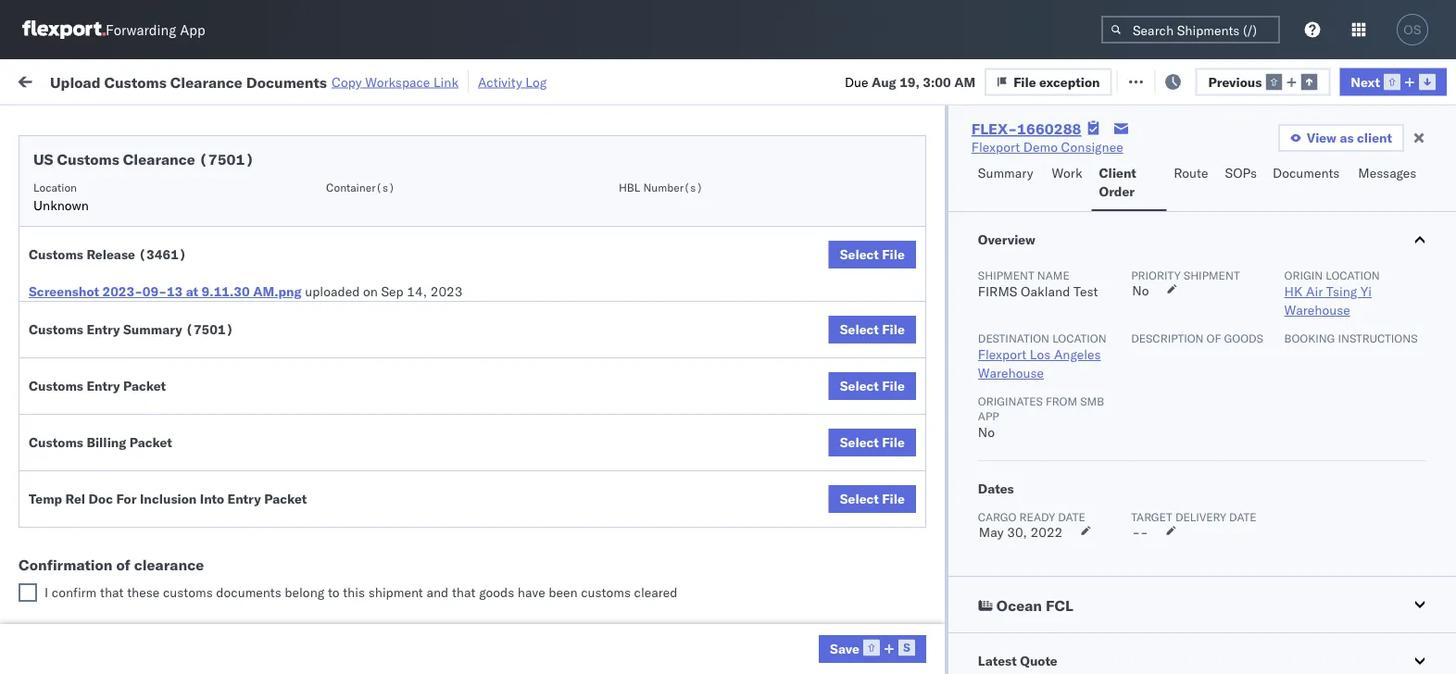 Task type: locate. For each thing, give the bounding box(es) containing it.
0 horizontal spatial file exception
[[1014, 73, 1100, 90]]

packet up 7:00
[[264, 491, 307, 507]]

3 nov from the top
[[386, 267, 410, 284]]

6 schedule from the top
[[43, 420, 97, 436]]

2 vertical spatial clearance
[[144, 379, 203, 396]]

0 horizontal spatial location
[[1053, 331, 1107, 345]]

1 horizontal spatial date
[[1230, 510, 1257, 524]]

0 vertical spatial warehouse
[[1285, 302, 1351, 318]]

hlxu8034992 for 4th schedule pickup from los angeles, ca "link" from the bottom of the page
[[1338, 267, 1429, 283]]

schedule delivery appointment down 2023-
[[43, 307, 228, 323]]

los for third schedule pickup from los angeles, ca button from the top of the page
[[175, 339, 195, 355]]

date for --
[[1230, 510, 1257, 524]]

ocean fcl for 3rd schedule pickup from los angeles, ca "link" from the bottom of the page
[[567, 349, 632, 365]]

1 confirm from the top
[[43, 502, 90, 518]]

angeles, inside confirm pickup from los angeles, ca
[[191, 502, 242, 518]]

1 vertical spatial of
[[116, 556, 130, 574]]

0 vertical spatial shipment
[[1184, 268, 1240, 282]]

1 hlxu6269489, from the top
[[1240, 185, 1335, 202]]

1 ca from the top
[[43, 235, 60, 251]]

0 horizontal spatial shipment
[[368, 585, 423, 601]]

file for customs release (3461)
[[882, 246, 905, 263]]

0 vertical spatial flexport
[[972, 139, 1020, 155]]

forwarding
[[106, 21, 176, 38]]

ocean fcl for first schedule pickup from los angeles, ca "link" from the bottom
[[567, 593, 632, 610]]

packet down the customs entry summary (7501)
[[123, 378, 166, 394]]

los down the 13
[[175, 339, 195, 355]]

that right the and
[[452, 585, 476, 601]]

est, for 14,
[[354, 471, 382, 487]]

due aug 19, 3:00 am
[[845, 73, 976, 90]]

1 horizontal spatial consignee
[[1061, 139, 1124, 155]]

los inside "destination location flexport los angeles warehouse"
[[1030, 347, 1051, 363]]

from
[[144, 216, 171, 233], [144, 257, 171, 273], [144, 339, 171, 355], [1046, 394, 1078, 408], [144, 420, 171, 436], [137, 502, 164, 518], [144, 583, 171, 599]]

1 select file from the top
[[840, 246, 905, 263]]

container numbers
[[1141, 144, 1191, 173]]

1 horizontal spatial no
[[1132, 283, 1149, 299]]

0 horizontal spatial numbers
[[1141, 159, 1187, 173]]

exception up 1660288
[[1040, 73, 1100, 90]]

flex-1889466 left "--"
[[1023, 512, 1119, 528]]

1893174
[[1063, 593, 1119, 610]]

1 vertical spatial 14,
[[413, 471, 433, 487]]

2 1846748 from the top
[[1063, 227, 1119, 243]]

flexport inside "destination location flexport los angeles warehouse"
[[978, 347, 1027, 363]]

2 nov from the top
[[386, 227, 410, 243]]

consignee
[[1061, 139, 1124, 155], [893, 593, 956, 610]]

2 vertical spatial schedule delivery appointment
[[43, 470, 228, 486]]

0 horizontal spatial app
[[180, 21, 205, 38]]

hlxu6269489, for 4th schedule pickup from los angeles, ca "link" from the bottom of the page
[[1240, 267, 1335, 283]]

0 vertical spatial consignee
[[1061, 139, 1124, 155]]

ceau7522281, hlxu6269489, hlxu8034992 down booking
[[1141, 348, 1429, 365]]

0 vertical spatial schedule delivery appointment link
[[43, 184, 228, 202]]

date for may 30, 2022
[[1058, 510, 1086, 524]]

1 customs from the left
[[163, 585, 213, 601]]

mbl/mawb numbers
[[1262, 151, 1375, 165]]

2 1889466 from the top
[[1063, 553, 1119, 569]]

from for 3rd schedule pickup from los angeles, ca "link" from the bottom of the page
[[144, 339, 171, 355]]

angeles,
[[199, 216, 250, 233], [199, 257, 250, 273], [199, 339, 250, 355], [199, 420, 250, 436], [191, 502, 242, 518], [199, 583, 250, 599]]

abcdefg78456546
[[1262, 553, 1386, 569]]

0 vertical spatial at
[[368, 72, 379, 88]]

appointment down the 13
[[152, 307, 228, 323]]

2 ceau7522281, hlxu6269489, hlxu8034992 from the top
[[1141, 226, 1429, 242]]

location inside "destination location flexport los angeles warehouse"
[[1053, 331, 1107, 345]]

doc
[[89, 491, 113, 507]]

angeles, for 3rd schedule pickup from los angeles, ca "link" from the bottom of the page
[[199, 339, 250, 355]]

2 resize handle column header from the left
[[471, 144, 493, 674]]

5 1846748 from the top
[[1063, 390, 1119, 406]]

select file button
[[829, 241, 916, 269], [829, 316, 916, 344], [829, 372, 916, 400], [829, 429, 916, 457], [829, 485, 916, 513]]

2:59 am est, dec 14, 2022
[[298, 471, 468, 487]]

appointment down us customs clearance (7501)
[[152, 185, 228, 201]]

description of goods
[[1131, 331, 1264, 345]]

file exception
[[1141, 72, 1227, 88], [1014, 73, 1100, 90]]

3 2:59 from the top
[[298, 267, 326, 284]]

5 ca from the top
[[43, 520, 60, 536]]

have
[[518, 585, 545, 601]]

3 select file button from the top
[[829, 372, 916, 400]]

smb
[[1080, 394, 1104, 408]]

of
[[1207, 331, 1222, 345], [116, 556, 130, 574]]

upload customs clearance documents link
[[43, 378, 263, 416]]

resize handle column header
[[265, 144, 287, 674], [471, 144, 493, 674], [536, 144, 558, 674], [656, 144, 678, 674], [776, 144, 799, 674], [962, 144, 984, 674], [1110, 144, 1132, 674], [1230, 144, 1253, 674], [1423, 144, 1445, 674]]

4 test123456 from the top
[[1262, 349, 1340, 365]]

origin
[[1285, 268, 1323, 282]]

select file button for customs entry summary (7501)
[[829, 316, 916, 344]]

(7501) for customs entry summary (7501)
[[185, 321, 234, 338]]

3 ceau7522281, from the top
[[1141, 267, 1237, 283]]

ceau7522281, hlxu6269489, hlxu8034992 down mbl/mawb
[[1141, 185, 1429, 202]]

packet for customs billing packet
[[130, 435, 172, 451]]

no down originates at the bottom of the page
[[978, 424, 995, 441]]

2023 right sep
[[431, 284, 463, 300]]

1 vertical spatial schedule delivery appointment button
[[43, 306, 228, 327]]

hlxu6269489, up origin
[[1240, 226, 1335, 242]]

1 vertical spatial schedule delivery appointment link
[[43, 306, 228, 325]]

ca down customs release (3461)
[[43, 276, 60, 292]]

1 horizontal spatial goods
[[1224, 331, 1264, 345]]

filtered by:
[[19, 113, 85, 130]]

pickup
[[101, 216, 141, 233], [101, 257, 141, 273], [101, 339, 141, 355], [101, 420, 141, 436], [93, 502, 133, 518], [101, 583, 141, 599]]

4 ceau7522281, hlxu6269489, hlxu8034992 from the top
[[1141, 308, 1429, 324]]

ca down unknown
[[43, 235, 60, 251]]

4 select file button from the top
[[829, 429, 916, 457]]

los for fifth schedule pickup from los angeles, ca button from the bottom of the page
[[175, 216, 195, 233]]

2 vertical spatial schedule delivery appointment button
[[43, 469, 228, 490]]

schedule down unknown
[[43, 216, 97, 233]]

hlxu8034992 for 1st schedule pickup from los angeles, ca "link" from the top
[[1338, 226, 1429, 242]]

3 edt, from the top
[[354, 267, 383, 284]]

los down clearance
[[175, 583, 195, 599]]

work
[[53, 67, 101, 93]]

est, up 7:00 pm est, dec 23, 2022 at the left bottom
[[354, 471, 382, 487]]

schedule delivery appointment down us customs clearance (7501)
[[43, 185, 228, 201]]

on left sep
[[363, 284, 378, 300]]

next button
[[1340, 68, 1447, 96]]

forwarding app link
[[22, 20, 205, 39]]

1 edt, from the top
[[354, 186, 383, 202]]

2 schedule delivery appointment from the top
[[43, 307, 228, 323]]

flex-1846748 for upload customs clearance documents link
[[1023, 390, 1119, 406]]

test123456
[[1262, 186, 1340, 202], [1262, 267, 1340, 284], [1262, 308, 1340, 324], [1262, 349, 1340, 365]]

1 date from the left
[[1058, 510, 1086, 524]]

select for customs billing packet
[[840, 435, 879, 451]]

0 vertical spatial on
[[453, 72, 468, 88]]

(3461)
[[138, 246, 187, 263]]

0 vertical spatial appointment
[[152, 185, 228, 201]]

los left into
[[167, 502, 188, 518]]

schedule down "confirmation"
[[43, 583, 97, 599]]

0 horizontal spatial goods
[[479, 585, 514, 601]]

est, right pm
[[353, 512, 381, 528]]

batch action button
[[1325, 66, 1446, 94]]

0 vertical spatial documents
[[246, 72, 327, 91]]

on right 205
[[453, 72, 468, 88]]

1 vertical spatial (7501)
[[185, 321, 234, 338]]

angeles, for first schedule pickup from los angeles, ca "link" from the bottom
[[199, 583, 250, 599]]

0 vertical spatial goods
[[1224, 331, 1264, 345]]

los down destination
[[1030, 347, 1051, 363]]

1 vertical spatial no
[[978, 424, 995, 441]]

1 vertical spatial appointment
[[152, 307, 228, 323]]

1 vertical spatial consignee
[[893, 593, 956, 610]]

1846748 up smb
[[1063, 349, 1119, 365]]

4 flex-1846748 from the top
[[1023, 349, 1119, 365]]

1 vertical spatial goods
[[479, 585, 514, 601]]

appointment up the inclusion
[[152, 470, 228, 486]]

0 vertical spatial summary
[[978, 165, 1033, 181]]

fcl for third schedule delivery appointment 'button' from the top
[[608, 471, 632, 487]]

ocean fcl for 1st schedule pickup from los angeles, ca "link" from the top
[[567, 227, 632, 243]]

(7501) down 9.11.30
[[185, 321, 234, 338]]

1 horizontal spatial of
[[1207, 331, 1222, 345]]

los for confirm pickup from los angeles, ca button
[[167, 502, 188, 518]]

2 2:59 from the top
[[298, 227, 326, 243]]

1 vertical spatial est,
[[353, 512, 381, 528]]

documents left copy
[[246, 72, 327, 91]]

0 horizontal spatial no
[[978, 424, 995, 441]]

date right ready
[[1058, 510, 1086, 524]]

flex- up name
[[1023, 227, 1063, 243]]

3 flex-1846748 from the top
[[1023, 267, 1119, 284]]

3 schedule pickup from los angeles, ca button from the top
[[43, 338, 263, 377]]

2 vertical spatial appointment
[[152, 470, 228, 486]]

6 2:59 from the top
[[298, 471, 326, 487]]

flexport down destination
[[978, 347, 1027, 363]]

schedule delivery appointment link down us customs clearance (7501)
[[43, 184, 228, 202]]

1 vertical spatial documents
[[1273, 165, 1340, 181]]

customs billing packet
[[29, 435, 172, 451]]

numbers for mbl/mawb numbers
[[1329, 151, 1375, 165]]

5 edt, from the top
[[354, 349, 383, 365]]

2 select file from the top
[[840, 321, 905, 338]]

1 1889466 from the top
[[1063, 512, 1119, 528]]

5 ceau7522281, hlxu6269489, hlxu8034992 from the top
[[1141, 348, 1429, 365]]

flex- down flexport los angeles warehouse link
[[1023, 390, 1063, 406]]

documents for upload customs clearance documents
[[43, 398, 110, 414]]

2 appointment from the top
[[152, 307, 228, 323]]

customs left billing
[[29, 435, 83, 451]]

0 vertical spatial 1889466
[[1063, 512, 1119, 528]]

upload inside "upload customs clearance documents"
[[43, 379, 85, 396]]

select file button for customs entry packet
[[829, 372, 916, 400]]

flex-1846748 for 4th schedule pickup from los angeles, ca "link" from the bottom of the page
[[1023, 267, 1119, 284]]

that
[[100, 585, 124, 601], [452, 585, 476, 601]]

ceau7522281, for fourth schedule pickup from los angeles, ca button from the bottom
[[1141, 267, 1237, 283]]

messages
[[1359, 165, 1417, 181]]

Search Work text field
[[834, 66, 1036, 94]]

confirm for confirm pickup from los angeles, ca
[[43, 502, 90, 518]]

3 ceau7522281, hlxu6269489, hlxu8034992 from the top
[[1141, 267, 1429, 283]]

ceau7522281, hlxu6269489, hlxu8034992 for fourth schedule pickup from los angeles, ca button from the bottom
[[1141, 267, 1429, 283]]

upload up by:
[[50, 72, 101, 91]]

0 horizontal spatial documents
[[43, 398, 110, 414]]

consignee up account
[[893, 593, 956, 610]]

1 resize handle column header from the left
[[265, 144, 287, 674]]

customs entry packet
[[29, 378, 166, 394]]

5 ceau7522281, from the top
[[1141, 348, 1237, 365]]

work inside button
[[201, 72, 234, 88]]

2130387
[[1063, 634, 1119, 650]]

dec left the 23, at the bottom of the page
[[384, 512, 408, 528]]

delivery for confirm delivery button
[[93, 552, 141, 568]]

2:59 am edt, nov 5, 2022
[[298, 186, 461, 202], [298, 227, 461, 243], [298, 267, 461, 284], [298, 308, 461, 324], [298, 349, 461, 365]]

clearance down import
[[123, 150, 195, 169]]

os
[[1404, 23, 1422, 37]]

originates from smb app no
[[978, 394, 1104, 441]]

0 horizontal spatial work
[[201, 72, 234, 88]]

1 flex-1846748 from the top
[[1023, 186, 1119, 202]]

clearance for upload customs clearance documents
[[144, 379, 203, 396]]

2 2:59 am edt, nov 5, 2022 from the top
[[298, 227, 461, 243]]

file for customs entry summary (7501)
[[882, 321, 905, 338]]

summary inside button
[[978, 165, 1033, 181]]

lhuu7894563, uetu5238478
[[1141, 511, 1331, 528]]

ca down i
[[43, 602, 60, 618]]

hlxu8034992 down messages button
[[1338, 226, 1429, 242]]

aug
[[872, 73, 897, 90]]

2023 right 13,
[[432, 593, 465, 610]]

select file button for temp rel doc for inclusion into entry packet
[[829, 485, 916, 513]]

1 vertical spatial packet
[[130, 435, 172, 451]]

3 appointment from the top
[[152, 470, 228, 486]]

5 nov from the top
[[386, 349, 410, 365]]

delivery
[[1176, 510, 1227, 524]]

from for 1st schedule pickup from los angeles, ca "link" from the top
[[144, 216, 171, 233]]

summary down 09-
[[123, 321, 182, 338]]

1 vertical spatial 1889466
[[1063, 553, 1119, 569]]

pickup down 'confirmation of clearance' at the bottom
[[101, 583, 141, 599]]

dec for 14,
[[385, 471, 409, 487]]

numbers inside container numbers
[[1141, 159, 1187, 173]]

hlxu8034992 for 3rd schedule pickup from los angeles, ca "link" from the bottom of the page
[[1338, 348, 1429, 365]]

latest quote button
[[949, 634, 1456, 674]]

confirm up "confirmation"
[[43, 502, 90, 518]]

confirm delivery link
[[43, 551, 141, 569]]

consignee for bookings test consignee
[[893, 593, 956, 610]]

hlxu8034992 up instructions
[[1338, 308, 1429, 324]]

import
[[156, 72, 198, 88]]

confirm inside confirm pickup from los angeles, ca
[[43, 502, 90, 518]]

flex-1846748 button
[[993, 181, 1123, 207], [993, 181, 1123, 207], [993, 222, 1123, 248], [993, 222, 1123, 248], [993, 263, 1123, 289], [993, 263, 1123, 289], [993, 344, 1123, 370], [993, 344, 1123, 370], [993, 385, 1123, 411], [993, 385, 1123, 411]]

schedule delivery appointment link up for at the bottom of page
[[43, 469, 228, 488]]

0 horizontal spatial customs
[[163, 585, 213, 601]]

import work
[[156, 72, 234, 88]]

summary down 'demo'
[[978, 165, 1033, 181]]

entry down 2023-
[[87, 321, 120, 338]]

0 vertical spatial schedule delivery appointment
[[43, 185, 228, 201]]

0 vertical spatial est,
[[354, 471, 382, 487]]

ceau7522281, hlxu6269489, hlxu8034992 down hk
[[1141, 308, 1429, 324]]

2 that from the left
[[452, 585, 476, 601]]

os button
[[1392, 8, 1434, 51]]

ceau7522281, hlxu6269489, hlxu8034992 up hk
[[1141, 267, 1429, 283]]

warehouse down air
[[1285, 302, 1351, 318]]

0 vertical spatial entry
[[87, 321, 120, 338]]

1 horizontal spatial work
[[1052, 165, 1083, 181]]

warehouse
[[1285, 302, 1351, 318], [978, 365, 1044, 381]]

for
[[116, 491, 137, 507]]

0 vertical spatial upload
[[50, 72, 101, 91]]

schedule down workitem
[[43, 185, 97, 201]]

from for confirm pickup from los angeles, ca link
[[137, 502, 164, 518]]

5 select file button from the top
[[829, 485, 916, 513]]

los up (3461)
[[175, 216, 195, 233]]

angeles, for 4th schedule pickup from los angeles, ca "link" from the bottom of the page
[[199, 257, 250, 273]]

previous button
[[1196, 68, 1331, 96]]

schedule down screenshot at top
[[43, 307, 97, 323]]

upload
[[50, 72, 101, 91], [43, 379, 85, 396]]

0 vertical spatial clearance
[[170, 72, 243, 91]]

7 2:59 from the top
[[298, 593, 326, 610]]

3 hlxu8034992 from the top
[[1338, 267, 1429, 283]]

at left risk
[[368, 72, 379, 88]]

clearance inside "upload customs clearance documents"
[[144, 379, 203, 396]]

entry for summary
[[87, 321, 120, 338]]

flex-1846748 down the angeles
[[1023, 390, 1119, 406]]

schedule pickup from los angeles, ca link
[[43, 215, 263, 252], [43, 256, 263, 293], [43, 338, 263, 375], [43, 419, 263, 456], [43, 582, 263, 619]]

nov for 1st schedule pickup from los angeles, ca "link" from the top
[[386, 227, 410, 243]]

route
[[1174, 165, 1209, 181]]

5 hlxu8034992 from the top
[[1338, 348, 1429, 365]]

from for second schedule pickup from los angeles, ca "link" from the bottom
[[144, 420, 171, 436]]

3 select from the top
[[840, 378, 879, 394]]

6 ca from the top
[[43, 602, 60, 618]]

0 horizontal spatial of
[[116, 556, 130, 574]]

of up these
[[116, 556, 130, 574]]

app down originates at the bottom of the page
[[978, 409, 999, 423]]

hlxu6269489, up hk
[[1240, 267, 1335, 283]]

numbers down container at the top right of the page
[[1141, 159, 1187, 173]]

1 horizontal spatial customs
[[581, 585, 631, 601]]

None checkbox
[[19, 584, 37, 602]]

delivery inside confirm delivery link
[[93, 552, 141, 568]]

0 horizontal spatial date
[[1058, 510, 1086, 524]]

1 vertical spatial location
[[1053, 331, 1107, 345]]

select file for temp rel doc for inclusion into entry packet
[[840, 491, 905, 507]]

schedule up the rel
[[43, 470, 97, 486]]

2 date from the left
[[1230, 510, 1257, 524]]

originates
[[978, 394, 1043, 408]]

4 select from the top
[[840, 435, 879, 451]]

location up "tsing" at top right
[[1326, 268, 1380, 282]]

0 vertical spatial dec
[[385, 471, 409, 487]]

1 vertical spatial warehouse
[[978, 365, 1044, 381]]

1 appointment from the top
[[152, 185, 228, 201]]

0 vertical spatial packet
[[123, 378, 166, 394]]

ca up customs entry packet
[[43, 357, 60, 373]]

that down 'confirmation of clearance' at the bottom
[[100, 585, 124, 601]]

ocean inside button
[[997, 597, 1042, 615]]

2 select file button from the top
[[829, 316, 916, 344]]

documents
[[246, 72, 327, 91], [1273, 165, 1340, 181], [43, 398, 110, 414]]

1 vertical spatial schedule delivery appointment
[[43, 307, 228, 323]]

and
[[427, 585, 449, 601]]

flexport demo consignee
[[972, 139, 1124, 155]]

clearance
[[134, 556, 204, 574]]

flex-1889466
[[1023, 512, 1119, 528], [1023, 553, 1119, 569]]

0 horizontal spatial warehouse
[[978, 365, 1044, 381]]

14,
[[407, 284, 427, 300], [413, 471, 433, 487]]

goods left booking
[[1224, 331, 1264, 345]]

copy
[[332, 74, 362, 90]]

schedule delivery appointment button down 2023-
[[43, 306, 228, 327]]

1 vertical spatial entry
[[87, 378, 120, 394]]

flex-1846748 for 1st schedule pickup from los angeles, ca "link" from the top
[[1023, 227, 1119, 243]]

flexport inside flexport demo consignee 'link'
[[972, 139, 1020, 155]]

1 vertical spatial flexport
[[978, 347, 1027, 363]]

1846748 down order
[[1063, 227, 1119, 243]]

schedule delivery appointment up for at the bottom of page
[[43, 470, 228, 486]]

2 vertical spatial est,
[[354, 593, 382, 610]]

documents for upload customs clearance documents copy workspace link
[[246, 72, 327, 91]]

upload up customs billing packet
[[43, 379, 85, 396]]

goods left have on the left
[[479, 585, 514, 601]]

location
[[1326, 268, 1380, 282], [1053, 331, 1107, 345]]

(7501) down upload customs clearance documents copy workspace link
[[199, 150, 254, 169]]

flex-1846748 down flex id button at right
[[1023, 186, 1119, 202]]

est, for 13,
[[354, 593, 382, 610]]

3 schedule pickup from los angeles, ca from the top
[[43, 339, 250, 373]]

entry for packet
[[87, 378, 120, 394]]

2 schedule delivery appointment button from the top
[[43, 306, 228, 327]]

flex- right cargo
[[1023, 512, 1063, 528]]

delivery for third schedule delivery appointment 'button' from the top
[[101, 470, 148, 486]]

1 5, from the top
[[413, 186, 426, 202]]

2 flex-1846748 from the top
[[1023, 227, 1119, 243]]

ceau7522281, hlxu6269489, hlxu8034992
[[1141, 185, 1429, 202], [1141, 226, 1429, 242], [1141, 267, 1429, 283], [1141, 308, 1429, 324], [1141, 348, 1429, 365]]

1889466 left "--"
[[1063, 512, 1119, 528]]

los down the upload customs clearance documents button
[[175, 420, 195, 436]]

0 horizontal spatial on
[[363, 284, 378, 300]]

0 vertical spatial confirm
[[43, 502, 90, 518]]

activity log
[[478, 74, 547, 90]]

customs up customs billing packet
[[29, 378, 83, 394]]

select file for customs entry packet
[[840, 378, 905, 394]]

date right delivery
[[1230, 510, 1257, 524]]

5 select from the top
[[840, 491, 879, 507]]

schedule delivery appointment button up for at the bottom of page
[[43, 469, 228, 490]]

1 horizontal spatial that
[[452, 585, 476, 601]]

ocean fcl inside button
[[997, 597, 1073, 615]]

1 schedule delivery appointment from the top
[[43, 185, 228, 201]]

3 1846748 from the top
[[1063, 267, 1119, 284]]

1 horizontal spatial warehouse
[[1285, 302, 1351, 318]]

4 select file from the top
[[840, 435, 905, 451]]

1 vertical spatial dec
[[384, 512, 408, 528]]

i
[[44, 585, 48, 601]]

log
[[526, 74, 547, 90]]

flex-1846748 up smb
[[1023, 349, 1119, 365]]

ca down "temp"
[[43, 520, 60, 536]]

1 horizontal spatial exception
[[1167, 72, 1227, 88]]

0 vertical spatial of
[[1207, 331, 1222, 345]]

clearance for upload customs clearance documents copy workspace link
[[170, 72, 243, 91]]

at right the 13
[[186, 284, 198, 300]]

14, up the 23, at the bottom of the page
[[413, 471, 433, 487]]

1 vertical spatial summary
[[123, 321, 182, 338]]

dec
[[385, 471, 409, 487], [384, 512, 408, 528]]

schedule delivery appointment button down us customs clearance (7501)
[[43, 184, 228, 204]]

consignee for flexport demo consignee
[[1061, 139, 1124, 155]]

priority shipment
[[1131, 268, 1240, 282]]

0 horizontal spatial consignee
[[893, 593, 956, 610]]

2:59 am edt, nov 5, 2022 for 3rd schedule pickup from los angeles, ca "link" from the bottom of the page
[[298, 349, 461, 365]]

flex id button
[[984, 147, 1114, 166]]

0 vertical spatial (7501)
[[199, 150, 254, 169]]

select file button for customs release (3461)
[[829, 241, 916, 269]]

0 vertical spatial work
[[201, 72, 234, 88]]

shipment
[[978, 268, 1035, 282]]

pickup right the rel
[[93, 502, 133, 518]]

location up the angeles
[[1053, 331, 1107, 345]]

confirm delivery
[[43, 552, 141, 568]]

angeles, for confirm pickup from los angeles, ca link
[[191, 502, 242, 518]]

1 vertical spatial work
[[1052, 165, 1083, 181]]

4 resize handle column header from the left
[[656, 144, 678, 674]]

1 horizontal spatial file exception
[[1141, 72, 1227, 88]]

1 horizontal spatial summary
[[978, 165, 1033, 181]]

flex-1846748
[[1023, 186, 1119, 202], [1023, 227, 1119, 243], [1023, 267, 1119, 284], [1023, 349, 1119, 365], [1023, 390, 1119, 406]]

client order button
[[1092, 157, 1167, 211]]

9.11.30
[[202, 284, 250, 300]]

by:
[[67, 113, 85, 130]]

1 vertical spatial app
[[978, 409, 999, 423]]

0 horizontal spatial that
[[100, 585, 124, 601]]

1 horizontal spatial on
[[453, 72, 468, 88]]

location inside the origin location hk air tsing yi warehouse
[[1326, 268, 1380, 282]]

13,
[[409, 593, 429, 610]]

documents inside "upload customs clearance documents"
[[43, 398, 110, 414]]

app up import work
[[180, 21, 205, 38]]

1 horizontal spatial location
[[1326, 268, 1380, 282]]

hlxu8034992
[[1338, 185, 1429, 202], [1338, 226, 1429, 242], [1338, 267, 1429, 283], [1338, 308, 1429, 324], [1338, 348, 1429, 365]]

1 ceau7522281, hlxu6269489, hlxu8034992 from the top
[[1141, 185, 1429, 202]]

7 resize handle column header from the left
[[1110, 144, 1132, 674]]

0 vertical spatial flex-1889466
[[1023, 512, 1119, 528]]

5 2:59 from the top
[[298, 349, 326, 365]]

fcl for fifth schedule pickup from los angeles, ca button
[[608, 593, 632, 610]]

los for fifth schedule pickup from los angeles, ca button
[[175, 583, 195, 599]]

workitem button
[[11, 147, 269, 166]]

2022
[[429, 186, 461, 202], [429, 227, 461, 243], [429, 267, 461, 284], [429, 308, 461, 324], [429, 349, 461, 365], [436, 471, 468, 487], [435, 512, 467, 528], [1031, 524, 1063, 541]]

1 vertical spatial confirm
[[43, 552, 90, 568]]

clearance down the customs entry summary (7501)
[[144, 379, 203, 396]]

confirm inside confirm delivery link
[[43, 552, 90, 568]]

1 horizontal spatial documents
[[246, 72, 327, 91]]

los inside confirm pickup from los angeles, ca
[[167, 502, 188, 518]]

customs down clearance
[[163, 585, 213, 601]]

from inside confirm pickup from los angeles, ca
[[137, 502, 164, 518]]

3 schedule delivery appointment from the top
[[43, 470, 228, 486]]

0 vertical spatial app
[[180, 21, 205, 38]]

client
[[1099, 165, 1137, 181]]

view as client button
[[1278, 124, 1405, 152]]

1 vertical spatial shipment
[[368, 585, 423, 601]]

1 horizontal spatial app
[[978, 409, 999, 423]]

from inside originates from smb app no
[[1046, 394, 1078, 408]]

hlxu6269489, down booking
[[1240, 348, 1335, 365]]

2 vertical spatial schedule delivery appointment link
[[43, 469, 228, 488]]

consignee inside 'link'
[[1061, 139, 1124, 155]]

work down flexport demo consignee 'link'
[[1052, 165, 1083, 181]]

1889466 up the 1893174
[[1063, 553, 1119, 569]]

file for customs entry packet
[[882, 378, 905, 394]]

from for first schedule pickup from los angeles, ca "link" from the bottom
[[144, 583, 171, 599]]

2023
[[431, 284, 463, 300], [432, 593, 465, 610]]

205 on track
[[425, 72, 501, 88]]

flex-1660288 link
[[972, 120, 1082, 138]]

hlxu8034992 down messages in the right of the page
[[1338, 185, 1429, 202]]

1 vertical spatial at
[[186, 284, 198, 300]]

confirm delivery button
[[43, 551, 141, 571]]

flex-1889466 up 'flex-1893174' at the bottom of the page
[[1023, 553, 1119, 569]]

1 2:59 am edt, nov 5, 2022 from the top
[[298, 186, 461, 202]]

customs inside "upload customs clearance documents"
[[88, 379, 140, 396]]

schedule
[[43, 185, 97, 201], [43, 216, 97, 233], [43, 257, 97, 273], [43, 307, 97, 323], [43, 339, 97, 355], [43, 420, 97, 436], [43, 470, 97, 486], [43, 583, 97, 599]]

select
[[840, 246, 879, 263], [840, 321, 879, 338], [840, 378, 879, 394], [840, 435, 879, 451], [840, 491, 879, 507]]

customs
[[163, 585, 213, 601], [581, 585, 631, 601]]

ceau7522281, for fifth schedule pickup from los angeles, ca button from the bottom of the page
[[1141, 226, 1237, 242]]

activity log button
[[478, 70, 547, 93]]

overview button
[[949, 212, 1456, 268]]

0 horizontal spatial at
[[186, 284, 198, 300]]

1 vertical spatial upload
[[43, 379, 85, 396]]

2 confirm from the top
[[43, 552, 90, 568]]

work
[[201, 72, 234, 88], [1052, 165, 1083, 181]]

upload for upload customs clearance documents
[[43, 379, 85, 396]]

5 2:59 am edt, nov 5, 2022 from the top
[[298, 349, 461, 365]]



Task type: vqa. For each thing, say whether or not it's contained in the screenshot.
bottommost ceau7522281, hlxu626
no



Task type: describe. For each thing, give the bounding box(es) containing it.
4 nov from the top
[[386, 308, 410, 324]]

5 schedule pickup from los angeles, ca link from the top
[[43, 582, 263, 619]]

pickup down "upload customs clearance documents"
[[101, 420, 141, 436]]

1 schedule pickup from los angeles, ca button from the top
[[43, 215, 263, 254]]

confirm pickup from los angeles, ca button
[[43, 501, 263, 540]]

hk air tsing yi warehouse link
[[1285, 284, 1372, 318]]

angeles, for second schedule pickup from los angeles, ca "link" from the bottom
[[199, 420, 250, 436]]

1 schedule pickup from los angeles, ca from the top
[[43, 216, 250, 251]]

cleared
[[634, 585, 678, 601]]

(0)
[[300, 72, 324, 88]]

2023-
[[102, 284, 143, 300]]

pickup up 2023-
[[101, 257, 141, 273]]

fcl for third schedule pickup from los angeles, ca button from the top of the page
[[608, 349, 632, 365]]

select for customs release (3461)
[[840, 246, 879, 263]]

ceau7522281, hlxu6269489, hlxu8034992 for fifth schedule pickup from los angeles, ca button from the bottom of the page
[[1141, 226, 1429, 242]]

pickup down the customs entry summary (7501)
[[101, 339, 141, 355]]

of for clearance
[[116, 556, 130, 574]]

of for goods
[[1207, 331, 1222, 345]]

flexport. image
[[22, 20, 106, 39]]

priority
[[1131, 268, 1181, 282]]

3 ca from the top
[[43, 357, 60, 373]]

4 schedule from the top
[[43, 307, 97, 323]]

destination
[[978, 331, 1050, 345]]

screenshot
[[29, 284, 99, 300]]

hlxu6269489, for 1st schedule pickup from los angeles, ca "link" from the top
[[1240, 226, 1335, 242]]

latest
[[978, 653, 1017, 669]]

est, for 23,
[[353, 512, 381, 528]]

select file button for customs billing packet
[[829, 429, 916, 457]]

no inside originates from smb app no
[[978, 424, 995, 441]]

1 1846748 from the top
[[1063, 186, 1119, 202]]

as
[[1340, 130, 1354, 146]]

customs down forwarding
[[104, 72, 167, 91]]

tsing
[[1327, 284, 1358, 300]]

2 vertical spatial entry
[[228, 491, 261, 507]]

30,
[[1007, 524, 1027, 541]]

flex- up the lagerfeld
[[1023, 593, 1063, 610]]

sep
[[381, 284, 404, 300]]

3 schedule from the top
[[43, 257, 97, 273]]

0 vertical spatial 14,
[[407, 284, 427, 300]]

205
[[425, 72, 450, 88]]

appointment for third the schedule delivery appointment link from the bottom of the page
[[152, 185, 228, 201]]

confirmation
[[19, 556, 113, 574]]

3 5, from the top
[[413, 267, 426, 284]]

action
[[1393, 72, 1434, 88]]

temp rel doc for inclusion into entry packet
[[29, 491, 307, 507]]

4 ceau7522281, from the top
[[1141, 308, 1237, 324]]

5 schedule pickup from los angeles, ca from the top
[[43, 583, 250, 618]]

previous
[[1209, 73, 1262, 90]]

select file for customs billing packet
[[840, 435, 905, 451]]

from for 4th schedule pickup from los angeles, ca "link" from the bottom of the page
[[144, 257, 171, 273]]

customs down screenshot at top
[[29, 321, 83, 338]]

1 schedule pickup from los angeles, ca link from the top
[[43, 215, 263, 252]]

dec for 23,
[[384, 512, 408, 528]]

may 30, 2022
[[979, 524, 1063, 541]]

flex- up flex
[[972, 120, 1017, 138]]

1 test123456 from the top
[[1262, 186, 1340, 202]]

uetu5238478
[[1240, 511, 1331, 528]]

latest quote
[[978, 653, 1058, 669]]

nov for 3rd schedule pickup from los angeles, ca "link" from the bottom of the page
[[386, 349, 410, 365]]

4 ca from the top
[[43, 439, 60, 455]]

1 horizontal spatial shipment
[[1184, 268, 1240, 282]]

1846748 for third schedule pickup from los angeles, ca button from the top of the page
[[1063, 349, 1119, 365]]

1 flex-1889466 from the top
[[1023, 512, 1119, 528]]

los for fourth schedule pickup from los angeles, ca button from the bottom
[[175, 257, 195, 273]]

appointment for third the schedule delivery appointment link from the top of the page
[[152, 470, 228, 486]]

flex-1893174
[[1023, 593, 1119, 610]]

been
[[549, 585, 578, 601]]

demo
[[1024, 139, 1058, 155]]

0 horizontal spatial exception
[[1040, 73, 1100, 90]]

inclusion
[[140, 491, 197, 507]]

1 vertical spatial on
[[363, 284, 378, 300]]

us customs clearance (7501)
[[33, 150, 254, 169]]

location unknown
[[33, 180, 89, 214]]

2 5, from the top
[[413, 227, 426, 243]]

5 schedule from the top
[[43, 339, 97, 355]]

select file for customs entry summary (7501)
[[840, 321, 905, 338]]

select for customs entry summary (7501)
[[840, 321, 879, 338]]

0 horizontal spatial summary
[[123, 321, 182, 338]]

2 schedule delivery appointment link from the top
[[43, 306, 228, 325]]

5 resize handle column header from the left
[[776, 144, 799, 674]]

next
[[1351, 73, 1380, 90]]

pickup inside confirm pickup from los angeles, ca
[[93, 502, 133, 518]]

select for temp rel doc for inclusion into entry packet
[[840, 491, 879, 507]]

my
[[19, 67, 48, 93]]

3 schedule delivery appointment button from the top
[[43, 469, 228, 490]]

app inside forwarding app link
[[180, 21, 205, 38]]

warehouse inside "destination location flexport los angeles warehouse"
[[978, 365, 1044, 381]]

app inside originates from smb app no
[[978, 409, 999, 423]]

forwarding app
[[106, 21, 205, 38]]

location for angeles
[[1053, 331, 1107, 345]]

fcl for confirm pickup from los angeles, ca button
[[608, 512, 632, 528]]

flex- right firms
[[1023, 267, 1063, 284]]

--
[[1132, 524, 1148, 541]]

0 vertical spatial 2023
[[431, 284, 463, 300]]

test inside shipment name firms oakland test
[[1074, 284, 1098, 300]]

2:59 am edt, nov 5, 2022 for 1st schedule pickup from los angeles, ca "link" from the top
[[298, 227, 461, 243]]

3 resize handle column header from the left
[[536, 144, 558, 674]]

sops button
[[1218, 157, 1266, 211]]

delivery for third schedule delivery appointment 'button' from the bottom
[[101, 185, 148, 201]]

location for tsing
[[1326, 268, 1380, 282]]

2:59 am edt, nov 5, 2022 for 4th schedule pickup from los angeles, ca "link" from the bottom of the page
[[298, 267, 461, 284]]

filtered
[[19, 113, 64, 130]]

lagerfeld
[[994, 634, 1049, 650]]

2 ca from the top
[[43, 276, 60, 292]]

4 5, from the top
[[413, 308, 426, 324]]

4 schedule pickup from los angeles, ca button from the top
[[43, 419, 263, 458]]

flexport demo consignee link
[[972, 138, 1124, 157]]

upload for upload customs clearance documents copy workspace link
[[50, 72, 101, 91]]

19,
[[900, 73, 920, 90]]

3 schedule pickup from los angeles, ca link from the top
[[43, 338, 263, 375]]

cargo
[[978, 510, 1017, 524]]

work inside button
[[1052, 165, 1083, 181]]

7 schedule from the top
[[43, 470, 97, 486]]

this
[[343, 585, 365, 601]]

appointment for 2nd the schedule delivery appointment link from the bottom
[[152, 307, 228, 323]]

may
[[979, 524, 1004, 541]]

fcl for fifth schedule pickup from los angeles, ca button from the bottom of the page
[[608, 227, 632, 243]]

flex- down flex id button at right
[[1023, 186, 1063, 202]]

1846748 for fourth schedule pickup from los angeles, ca button from the bottom
[[1063, 267, 1119, 284]]

confirm for confirm delivery
[[43, 552, 90, 568]]

0 vertical spatial no
[[1132, 283, 1149, 299]]

customs down by:
[[57, 150, 119, 169]]

5 5, from the top
[[413, 349, 426, 365]]

flex- down may 30, 2022
[[1023, 553, 1063, 569]]

mbl/mawb
[[1262, 151, 1326, 165]]

2 schedule pickup from los angeles, ca button from the top
[[43, 256, 263, 295]]

3:00
[[923, 73, 951, 90]]

(7501) for us customs clearance (7501)
[[199, 150, 254, 169]]

container
[[1141, 144, 1191, 158]]

to
[[328, 585, 340, 601]]

5 schedule pickup from los angeles, ca button from the top
[[43, 582, 263, 621]]

ceau7522281, for third schedule pickup from los angeles, ca button from the top of the page
[[1141, 348, 1237, 365]]

4 2:59 from the top
[[298, 308, 326, 324]]

location
[[33, 180, 77, 194]]

description
[[1131, 331, 1204, 345]]

container numbers button
[[1132, 140, 1234, 173]]

2 flex-1889466 from the top
[[1023, 553, 1119, 569]]

flex-1660288
[[972, 120, 1082, 138]]

booking instructions
[[1285, 331, 1418, 345]]

save button
[[819, 636, 926, 663]]

warehouse inside the origin location hk air tsing yi warehouse
[[1285, 302, 1351, 318]]

name
[[1037, 268, 1070, 282]]

rel
[[65, 491, 85, 507]]

instructions
[[1338, 331, 1418, 345]]

9 resize handle column header from the left
[[1423, 144, 1445, 674]]

2 vertical spatial packet
[[264, 491, 307, 507]]

ceau7522281, hlxu6269489, hlxu8034992 for third schedule pickup from los angeles, ca button from the top of the page
[[1141, 348, 1429, 365]]

4 hlxu6269489, from the top
[[1240, 308, 1335, 324]]

select file for customs release (3461)
[[840, 246, 905, 263]]

1660288
[[1017, 120, 1082, 138]]

route button
[[1167, 157, 1218, 211]]

delivery for 2nd schedule delivery appointment 'button'
[[101, 307, 148, 323]]

customs release (3461)
[[29, 246, 187, 263]]

container(s)
[[326, 180, 395, 194]]

file for customs billing packet
[[882, 435, 905, 451]]

summary button
[[971, 157, 1045, 211]]

1846748 for the upload customs clearance documents button
[[1063, 390, 1119, 406]]

4 schedule pickup from los angeles, ca from the top
[[43, 420, 250, 455]]

Search Shipments (/) text field
[[1102, 16, 1280, 44]]

file for temp rel doc for inclusion into entry packet
[[882, 491, 905, 507]]

target
[[1131, 510, 1173, 524]]

los for second schedule pickup from los angeles, ca button from the bottom of the page
[[175, 420, 195, 436]]

4 edt, from the top
[[354, 308, 383, 324]]

7:00 pm est, dec 23, 2022
[[298, 512, 467, 528]]

1 schedule delivery appointment link from the top
[[43, 184, 228, 202]]

1 horizontal spatial at
[[368, 72, 379, 88]]

1 that from the left
[[100, 585, 124, 601]]

documents
[[216, 585, 281, 601]]

hbl number(s)
[[619, 180, 703, 194]]

1 nov from the top
[[386, 186, 410, 202]]

copy workspace link button
[[332, 74, 459, 90]]

flex-1846748 for 3rd schedule pickup from los angeles, ca "link" from the bottom of the page
[[1023, 349, 1119, 365]]

clearance for us customs clearance (7501)
[[123, 150, 195, 169]]

4 hlxu8034992 from the top
[[1338, 308, 1429, 324]]

fcl inside button
[[1046, 597, 1073, 615]]

ocean fcl for third the schedule delivery appointment link from the top of the page
[[567, 471, 632, 487]]

destination location flexport los angeles warehouse
[[978, 331, 1107, 381]]

flex- up quote at the right bottom
[[1023, 634, 1063, 650]]

2 schedule from the top
[[43, 216, 97, 233]]

customs entry summary (7501)
[[29, 321, 234, 338]]

track
[[471, 72, 501, 88]]

sops
[[1225, 165, 1257, 181]]

risk
[[383, 72, 404, 88]]

1 ceau7522281, from the top
[[1141, 185, 1237, 202]]

4 2:59 am edt, nov 5, 2022 from the top
[[298, 308, 461, 324]]

packet for customs entry packet
[[123, 378, 166, 394]]

hlxu6269489, for 3rd schedule pickup from los angeles, ca "link" from the bottom of the page
[[1240, 348, 1335, 365]]

flex- down destination
[[1023, 349, 1063, 365]]

3 schedule delivery appointment link from the top
[[43, 469, 228, 488]]

8 schedule from the top
[[43, 583, 97, 599]]

select for customs entry packet
[[840, 378, 879, 394]]

mbl/mawb numbers button
[[1253, 147, 1456, 166]]

numbers for container numbers
[[1141, 159, 1187, 173]]

uploaded
[[305, 284, 360, 300]]

ca inside confirm pickup from los angeles, ca
[[43, 520, 60, 536]]

maeu9408431
[[1262, 634, 1356, 650]]

due
[[845, 73, 869, 90]]

pickup up release
[[101, 216, 141, 233]]

1 schedule from the top
[[43, 185, 97, 201]]

1 schedule delivery appointment button from the top
[[43, 184, 228, 204]]

1846748 for fifth schedule pickup from los angeles, ca button from the bottom of the page
[[1063, 227, 1119, 243]]

release
[[87, 246, 135, 263]]

upload customs clearance documents button
[[43, 378, 263, 417]]

8 resize handle column header from the left
[[1230, 144, 1253, 674]]

2 edt, from the top
[[354, 227, 383, 243]]

nov for 4th schedule pickup from los angeles, ca "link" from the bottom of the page
[[386, 267, 410, 284]]

jan
[[385, 593, 406, 610]]

firms
[[978, 284, 1018, 300]]

2 schedule pickup from los angeles, ca link from the top
[[43, 256, 263, 293]]

customs up screenshot at top
[[29, 246, 83, 263]]

3 test123456 from the top
[[1262, 308, 1340, 324]]

ocean fcl for confirm pickup from los angeles, ca link
[[567, 512, 632, 528]]

temp
[[29, 491, 62, 507]]

1 hlxu8034992 from the top
[[1338, 185, 1429, 202]]

2 schedule pickup from los angeles, ca from the top
[[43, 257, 250, 292]]

1 vertical spatial 2023
[[432, 593, 465, 610]]

2 customs from the left
[[581, 585, 631, 601]]

6 resize handle column header from the left
[[962, 144, 984, 674]]

workspace
[[365, 74, 430, 90]]

confirm pickup from los angeles, ca link
[[43, 501, 263, 538]]

759 at risk
[[340, 72, 404, 88]]

import work button
[[149, 59, 241, 101]]

id
[[1017, 151, 1028, 165]]

1 2:59 from the top
[[298, 186, 326, 202]]

2 test123456 from the top
[[1262, 267, 1340, 284]]

4 schedule pickup from los angeles, ca link from the top
[[43, 419, 263, 456]]



